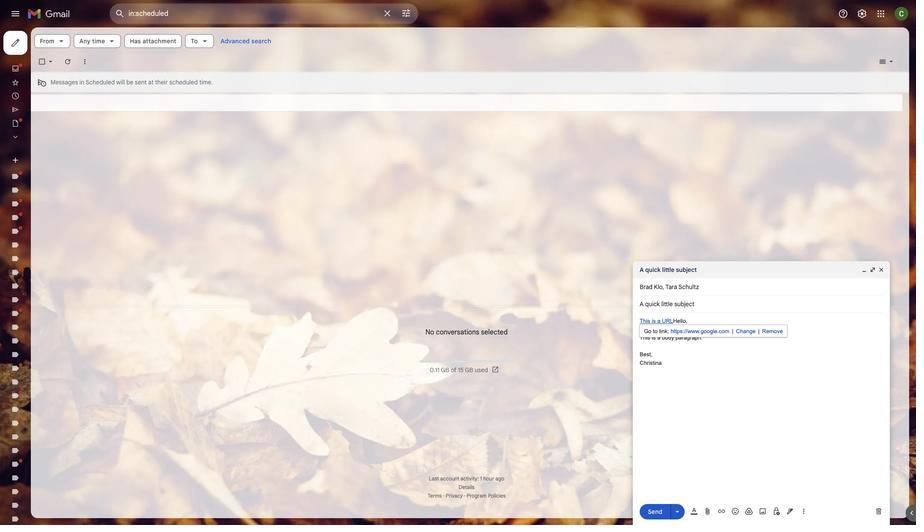 Task type: locate. For each thing, give the bounding box(es) containing it.
subject
[[676, 266, 697, 274]]

messages
[[51, 78, 78, 86]]

insert link ‪(⌘k)‬ image
[[718, 508, 726, 516]]

0.11 gb of 15 gb used
[[430, 366, 488, 374]]

1 horizontal spatial ·
[[464, 493, 466, 500]]

send
[[648, 508, 663, 516]]

change link
[[737, 328, 756, 335]]

attachment
[[143, 37, 176, 45]]

a quick little subject
[[640, 266, 697, 274]]

go to link: https://www.google.com | change | remove
[[644, 328, 783, 335]]

support image
[[839, 9, 849, 19]]

has attachment
[[130, 37, 176, 45]]

change
[[737, 328, 756, 335]]

has attachment button
[[124, 34, 182, 48]]

details link
[[459, 485, 475, 491]]

search
[[252, 37, 271, 45]]

1 a from the top
[[658, 318, 661, 325]]

None checkbox
[[38, 57, 46, 66]]

none checkbox inside no conversations selected main content
[[38, 57, 46, 66]]

scheduled
[[86, 78, 115, 86]]

is up to
[[652, 318, 656, 325]]

to
[[653, 328, 658, 335]]

|
[[733, 328, 734, 335], [759, 328, 760, 335]]

terms link
[[428, 493, 442, 500]]

ago
[[496, 476, 505, 482]]

close image
[[879, 267, 885, 274]]

this
[[640, 318, 651, 325], [640, 335, 651, 341]]

last
[[429, 476, 439, 482]]

1 horizontal spatial |
[[759, 328, 760, 335]]

Subject field
[[640, 300, 884, 309]]

a left body
[[658, 335, 661, 341]]

,
[[663, 283, 665, 291]]

·
[[443, 493, 445, 500], [464, 493, 466, 500]]

1 · from the left
[[443, 493, 445, 500]]

of
[[451, 366, 457, 374]]

advanced
[[221, 37, 250, 45]]

navigation
[[0, 27, 103, 526]]

2 is from the top
[[652, 335, 656, 341]]

Message Body text field
[[640, 317, 884, 496]]

selected
[[481, 328, 508, 337]]

https://www.google.com
[[671, 328, 730, 335]]

toggle split pane mode image
[[879, 57, 888, 66]]

remove link
[[763, 328, 783, 335]]

search mail image
[[112, 6, 128, 21]]

any time button
[[74, 34, 121, 48]]

1 | from the left
[[733, 328, 734, 335]]

1 vertical spatial a
[[658, 335, 661, 341]]

privacy
[[446, 493, 463, 500]]

follow link to manage storage image
[[492, 366, 500, 375]]

has
[[130, 37, 141, 45]]

a quick little subject dialog
[[633, 262, 891, 526]]

0 horizontal spatial |
[[733, 328, 734, 335]]

| left change
[[733, 328, 734, 335]]

https://www.google.com link
[[671, 328, 730, 335]]

2 · from the left
[[464, 493, 466, 500]]

attach files image
[[704, 508, 713, 516]]

activity:
[[461, 476, 479, 482]]

gb
[[441, 366, 449, 374], [465, 366, 474, 374]]

0 horizontal spatial ·
[[443, 493, 445, 500]]

is for url
[[652, 318, 656, 325]]

1 gb from the left
[[441, 366, 449, 374]]

0.11
[[430, 366, 440, 374]]

messages in scheduled will be sent at their scheduled time.
[[51, 78, 213, 86]]

1
[[480, 476, 482, 482]]

· down details link
[[464, 493, 466, 500]]

advanced search
[[221, 37, 271, 45]]

this is a url hello,
[[640, 318, 688, 325]]

a
[[640, 266, 644, 274]]

klo
[[655, 283, 663, 291]]

2 a from the top
[[658, 335, 661, 341]]

refresh image
[[63, 57, 72, 66]]

a for body
[[658, 335, 661, 341]]

time.
[[199, 78, 213, 86]]

2 this from the top
[[640, 335, 651, 341]]

best, christina
[[640, 352, 662, 366]]

tara
[[666, 283, 678, 291]]

schultz
[[679, 283, 699, 291]]

time
[[92, 37, 105, 45]]

0 vertical spatial is
[[652, 318, 656, 325]]

toggle confidential mode image
[[773, 508, 781, 516]]

is
[[652, 318, 656, 325], [652, 335, 656, 341]]

1 vertical spatial is
[[652, 335, 656, 341]]

0 horizontal spatial gb
[[441, 366, 449, 374]]

a left url
[[658, 318, 661, 325]]

| right "change" link
[[759, 328, 760, 335]]

is right go
[[652, 335, 656, 341]]

more image
[[81, 57, 89, 66]]

go
[[644, 328, 652, 335]]

this for this is a body paragraph.
[[640, 335, 651, 341]]

url
[[662, 318, 674, 325]]

gb left of
[[441, 366, 449, 374]]

account
[[441, 476, 460, 482]]

a
[[658, 318, 661, 325], [658, 335, 661, 341]]

0 vertical spatial this
[[640, 318, 651, 325]]

· right terms link
[[443, 493, 445, 500]]

scheduled
[[169, 78, 198, 86]]

1 this from the top
[[640, 318, 651, 325]]

1 is from the top
[[652, 318, 656, 325]]

None search field
[[110, 3, 418, 24]]

this for this is a url hello,
[[640, 318, 651, 325]]

to
[[191, 37, 198, 45]]

program policies link
[[467, 493, 506, 500]]

this left to
[[640, 335, 651, 341]]

insert files using drive image
[[745, 508, 754, 516]]

1 vertical spatial this
[[640, 335, 651, 341]]

1 horizontal spatial gb
[[465, 366, 474, 374]]

this up go
[[640, 318, 651, 325]]

insert emoji ‪(⌘⇧2)‬ image
[[731, 508, 740, 516]]

privacy link
[[446, 493, 463, 500]]

hour
[[484, 476, 494, 482]]

gb right 15
[[465, 366, 474, 374]]

0 vertical spatial a
[[658, 318, 661, 325]]



Task type: vqa. For each thing, say whether or not it's contained in the screenshot.
careful
no



Task type: describe. For each thing, give the bounding box(es) containing it.
pop out image
[[870, 267, 877, 274]]

no
[[426, 328, 435, 337]]

in
[[80, 78, 84, 86]]

insert photo image
[[759, 508, 767, 516]]

be
[[126, 78, 133, 86]]

last account activity: 1 hour ago details terms · privacy · program policies
[[428, 476, 506, 500]]

a for url
[[658, 318, 661, 325]]

from
[[40, 37, 55, 45]]

quick
[[646, 266, 661, 274]]

remove
[[763, 328, 783, 335]]

minimize image
[[861, 267, 868, 274]]

little
[[663, 266, 675, 274]]

gmail image
[[27, 5, 74, 22]]

send button
[[640, 504, 671, 520]]

15
[[458, 366, 464, 374]]

policies
[[488, 493, 506, 500]]

more options image
[[802, 508, 807, 516]]

their
[[155, 78, 168, 86]]

any
[[79, 37, 91, 45]]

brad klo , tara schultz
[[640, 283, 699, 291]]

insert signature image
[[786, 508, 795, 516]]

2 | from the left
[[759, 328, 760, 335]]

used
[[475, 366, 488, 374]]

hello,
[[674, 318, 688, 325]]

advanced search button
[[217, 33, 275, 49]]

terms
[[428, 493, 442, 500]]

from button
[[34, 34, 70, 48]]

clear search image
[[379, 5, 396, 22]]

to button
[[185, 34, 214, 48]]

christina
[[640, 360, 662, 366]]

discard draft ‪(⌘⇧d)‬ image
[[875, 508, 884, 516]]

is for body
[[652, 335, 656, 341]]

Search mail text field
[[129, 9, 377, 18]]

conversations
[[436, 328, 480, 337]]

any time
[[79, 37, 105, 45]]

no conversations selected main content
[[31, 27, 910, 519]]

settings image
[[858, 9, 868, 19]]

advanced search options image
[[398, 5, 415, 22]]

main menu image
[[10, 9, 21, 19]]

details
[[459, 485, 475, 491]]

this is a url link
[[640, 318, 674, 325]]

at
[[148, 78, 154, 86]]

brad
[[640, 283, 653, 291]]

paragraph.
[[676, 335, 703, 341]]

program
[[467, 493, 487, 500]]

2 gb from the left
[[465, 366, 474, 374]]

this is a body paragraph.
[[640, 335, 703, 341]]

link:
[[660, 328, 670, 335]]

no conversations selected
[[426, 328, 508, 337]]

sent
[[135, 78, 147, 86]]

more send options image
[[674, 508, 682, 516]]

will
[[116, 78, 125, 86]]

best,
[[640, 352, 653, 358]]

body
[[662, 335, 675, 341]]



